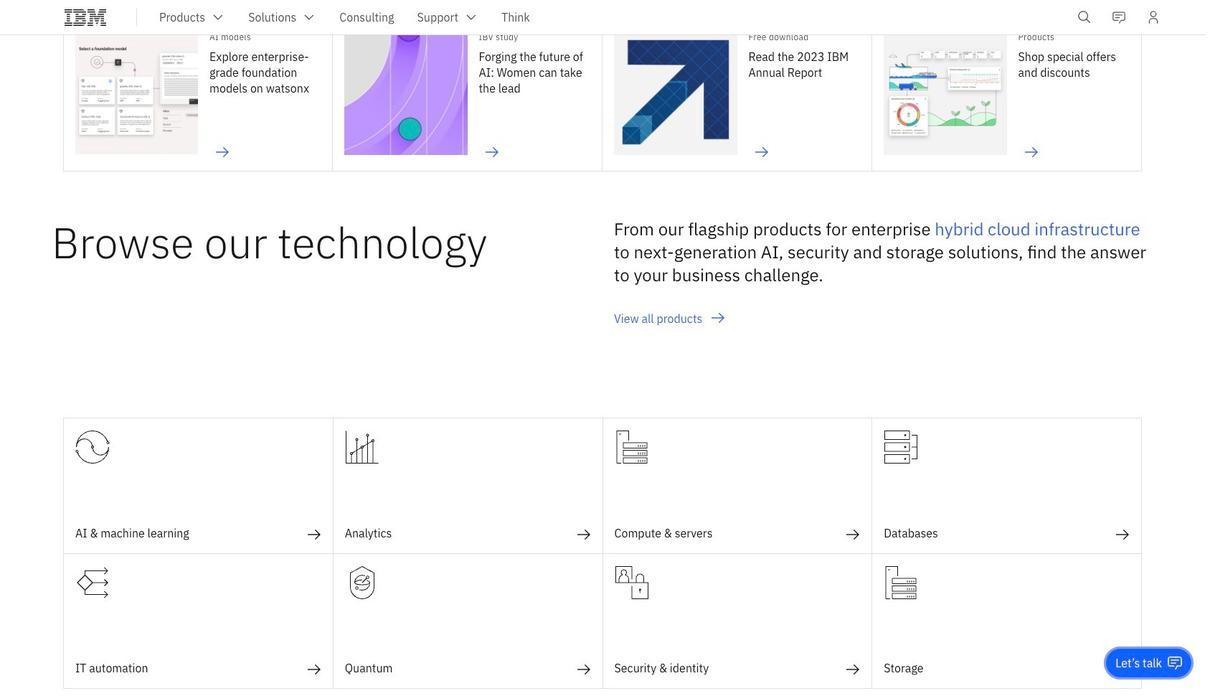 Task type: describe. For each thing, give the bounding box(es) containing it.
let's talk element
[[1116, 655, 1162, 671]]



